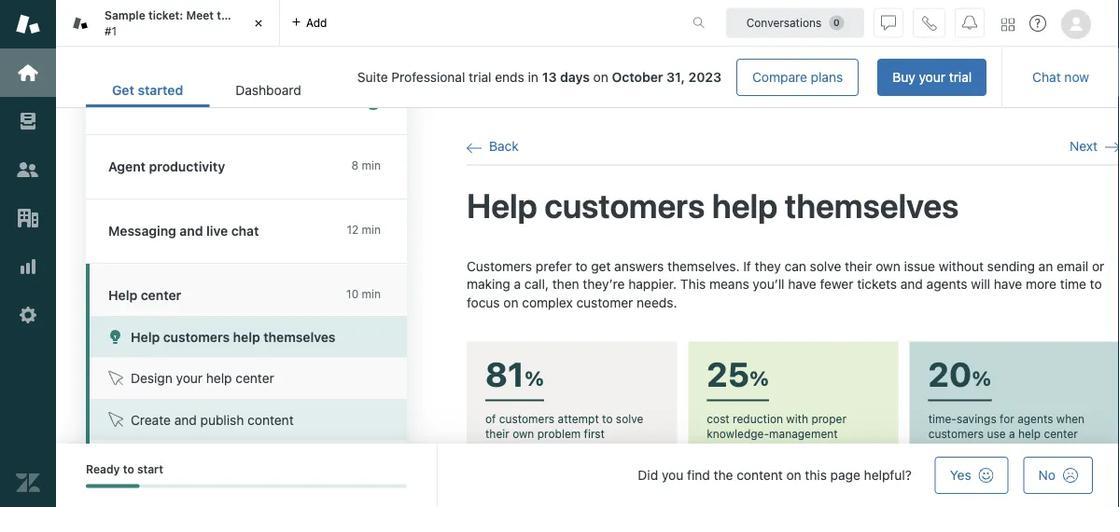 Task type: vqa. For each thing, say whether or not it's contained in the screenshot.
your corresponding to Buy
yes



Task type: locate. For each thing, give the bounding box(es) containing it.
customers
[[467, 259, 532, 274]]

content inside footer
[[737, 468, 783, 484]]

1 vertical spatial solve
[[616, 413, 644, 426]]

design your help center button
[[90, 358, 407, 400]]

their inside of customers attempt to solve their own problem first
[[486, 428, 510, 441]]

81
[[486, 355, 525, 394]]

region
[[467, 257, 1119, 461]]

the right find
[[714, 468, 733, 484]]

1 horizontal spatial on
[[593, 70, 609, 85]]

agent productivity
[[108, 159, 225, 175]]

center
[[141, 288, 181, 303], [236, 371, 274, 387], [1044, 428, 1078, 441]]

views image
[[16, 109, 40, 134]]

0 horizontal spatial your
[[176, 371, 203, 387]]

25 %
[[707, 355, 769, 394]]

1 horizontal spatial themselves
[[785, 186, 959, 225]]

on left this
[[787, 468, 802, 484]]

help down the back
[[467, 186, 538, 225]]

prefer
[[536, 259, 572, 274]]

0 vertical spatial and
[[180, 224, 203, 239]]

agents right for in the right of the page
[[1018, 413, 1054, 426]]

back button
[[467, 138, 519, 155]]

own up tickets
[[876, 259, 901, 274]]

0 vertical spatial your
[[919, 70, 946, 85]]

trial for professional
[[469, 70, 492, 85]]

your inside button
[[919, 70, 946, 85]]

0 horizontal spatial %
[[525, 367, 545, 390]]

to up first
[[602, 413, 613, 426]]

center down when
[[1044, 428, 1078, 441]]

zendesk products image
[[1002, 18, 1015, 31]]

0 vertical spatial on
[[593, 70, 609, 85]]

agents
[[927, 277, 968, 292], [1018, 413, 1054, 426]]

themselves.
[[668, 259, 740, 274]]

min right 12
[[362, 224, 381, 237]]

help down help center
[[131, 330, 160, 345]]

customers up design your help center
[[163, 330, 230, 345]]

and left live
[[180, 224, 203, 239]]

live
[[206, 224, 228, 239]]

have
[[788, 277, 817, 292], [994, 277, 1023, 292]]

create and publish content button
[[90, 400, 407, 441]]

% inside the 81 %
[[525, 367, 545, 390]]

solve inside customers prefer to get answers themselves. if they can solve their own issue without sending an email or making a call, then they're happier. this means you'll have fewer tickets and agents will have more time to focus on complex customer needs.
[[810, 259, 842, 274]]

design
[[131, 371, 173, 387]]

to left start
[[123, 464, 134, 477]]

themselves up issue
[[785, 186, 959, 225]]

proper
[[812, 413, 847, 426]]

the right meet
[[217, 9, 235, 22]]

% inside '25 %'
[[750, 367, 769, 390]]

the for ticket
[[217, 9, 235, 22]]

themselves
[[785, 186, 959, 225], [264, 330, 336, 345]]

content-title region
[[467, 184, 1119, 227]]

1 vertical spatial and
[[901, 277, 923, 292]]

1 horizontal spatial %
[[750, 367, 769, 390]]

3 % from the left
[[972, 367, 992, 390]]

get started image
[[16, 61, 40, 85]]

0 horizontal spatial a
[[514, 277, 521, 292]]

yes
[[950, 468, 972, 484]]

organizations image
[[16, 206, 40, 231]]

tab list containing get started
[[86, 73, 327, 107]]

1 horizontal spatial a
[[1009, 428, 1015, 441]]

and inside button
[[174, 413, 197, 428]]

dashboard tab
[[209, 73, 327, 107]]

0 vertical spatial content
[[248, 413, 294, 428]]

1 horizontal spatial solve
[[810, 259, 842, 274]]

center up create and publish content button
[[236, 371, 274, 387]]

find
[[687, 468, 710, 484]]

min inside the help center heading
[[362, 288, 381, 301]]

with
[[786, 413, 809, 426]]

time
[[1060, 277, 1087, 292]]

tab
[[56, 0, 280, 47]]

section
[[342, 59, 987, 96]]

1 vertical spatial on
[[504, 295, 519, 311]]

tab list
[[86, 73, 327, 107]]

solve
[[810, 259, 842, 274], [616, 413, 644, 426]]

footer containing did you find the content on this page helpful?
[[56, 444, 1119, 508]]

2 vertical spatial and
[[174, 413, 197, 428]]

2 vertical spatial min
[[362, 288, 381, 301]]

2 vertical spatial center
[[1044, 428, 1078, 441]]

and for chat
[[180, 224, 203, 239]]

% up savings
[[972, 367, 992, 390]]

0 horizontal spatial help customers help themselves
[[131, 330, 336, 345]]

0 vertical spatial help customers help themselves
[[467, 186, 959, 225]]

suite professional trial ends in 13 days on october 31, 2023
[[357, 70, 722, 85]]

0 vertical spatial agents
[[927, 277, 968, 292]]

1 horizontal spatial your
[[919, 70, 946, 85]]

0 vertical spatial solve
[[810, 259, 842, 274]]

more
[[1026, 277, 1057, 292]]

0 horizontal spatial solve
[[616, 413, 644, 426]]

8
[[352, 159, 359, 172]]

agents inside time-savings for agents when customers use a help center
[[1018, 413, 1054, 426]]

making
[[467, 277, 511, 292]]

2 vertical spatial on
[[787, 468, 802, 484]]

tabs tab list
[[56, 0, 673, 47]]

1 vertical spatial min
[[362, 224, 381, 237]]

trial
[[949, 70, 972, 85], [469, 70, 492, 85]]

help down messaging
[[108, 288, 137, 303]]

create and publish content
[[131, 413, 294, 428]]

customers down time-
[[929, 428, 984, 441]]

2 horizontal spatial on
[[787, 468, 802, 484]]

a right use
[[1009, 428, 1015, 441]]

0 horizontal spatial own
[[513, 428, 534, 441]]

min
[[362, 159, 381, 172], [362, 224, 381, 237], [362, 288, 381, 301]]

button displays agent's chat status as invisible. image
[[881, 15, 896, 30]]

3 min from the top
[[362, 288, 381, 301]]

and down issue
[[901, 277, 923, 292]]

min right 10 on the left bottom
[[362, 288, 381, 301]]

2 min from the top
[[362, 224, 381, 237]]

2 % from the left
[[750, 367, 769, 390]]

help customers help themselves inside button
[[131, 330, 336, 345]]

october
[[612, 70, 663, 85]]

content down the knowledge-
[[737, 468, 783, 484]]

0 horizontal spatial on
[[504, 295, 519, 311]]

#1
[[105, 24, 117, 37]]

0 horizontal spatial their
[[486, 428, 510, 441]]

0 vertical spatial help
[[467, 186, 538, 225]]

progress bar image
[[86, 485, 139, 489]]

1 vertical spatial the
[[714, 468, 733, 484]]

2 vertical spatial help
[[131, 330, 160, 345]]

agents inside customers prefer to get answers themselves. if they can solve their own issue without sending an email or making a call, then they're happier. this means you'll have fewer tickets and agents will have more time to focus on complex customer needs.
[[927, 277, 968, 292]]

1 horizontal spatial their
[[845, 259, 873, 274]]

0 horizontal spatial agents
[[927, 277, 968, 292]]

your inside button
[[176, 371, 203, 387]]

1 horizontal spatial trial
[[949, 70, 972, 85]]

1 trial from the left
[[949, 70, 972, 85]]

solve up fewer
[[810, 259, 842, 274]]

customers up answers
[[545, 186, 705, 225]]

have down sending
[[994, 277, 1023, 292]]

next button
[[1070, 138, 1119, 155]]

1 min from the top
[[362, 159, 381, 172]]

trial inside button
[[949, 70, 972, 85]]

0 vertical spatial own
[[876, 259, 901, 274]]

their inside customers prefer to get answers themselves. if they can solve their own issue without sending an email or making a call, then they're happier. this means you'll have fewer tickets and agents will have more time to focus on complex customer needs.
[[845, 259, 873, 274]]

% up the reduction
[[750, 367, 769, 390]]

1 vertical spatial center
[[236, 371, 274, 387]]

1 vertical spatial content
[[737, 468, 783, 484]]

0 vertical spatial center
[[141, 288, 181, 303]]

2 horizontal spatial %
[[972, 367, 992, 390]]

to down 'or'
[[1090, 277, 1102, 292]]

trial for your
[[949, 70, 972, 85]]

a inside customers prefer to get answers themselves. if they can solve their own issue without sending an email or making a call, then they're happier. this means you'll have fewer tickets and agents will have more time to focus on complex customer needs.
[[514, 277, 521, 292]]

1 vertical spatial own
[[513, 428, 534, 441]]

design your help center
[[131, 371, 274, 387]]

0 horizontal spatial the
[[217, 9, 235, 22]]

no
[[1039, 468, 1056, 484]]

1 vertical spatial a
[[1009, 428, 1015, 441]]

a
[[514, 277, 521, 292], [1009, 428, 1015, 441]]

ticket:
[[148, 9, 183, 22]]

0 vertical spatial their
[[845, 259, 873, 274]]

min for agent productivity
[[362, 159, 381, 172]]

your for buy
[[919, 70, 946, 85]]

min for messaging and live chat
[[362, 224, 381, 237]]

1 vertical spatial help
[[108, 288, 137, 303]]

and right create
[[174, 413, 197, 428]]

themselves inside content-title region
[[785, 186, 959, 225]]

help
[[467, 186, 538, 225], [108, 288, 137, 303], [131, 330, 160, 345]]

no button
[[1024, 458, 1093, 495]]

progress-bar progress bar
[[86, 485, 407, 489]]

system
[[170, 92, 215, 107]]

sample ticket: meet the ticket #1
[[105, 9, 269, 37]]

own left problem
[[513, 428, 534, 441]]

agents down without
[[927, 277, 968, 292]]

content down design your help center button on the bottom left
[[248, 413, 294, 428]]

get
[[112, 83, 134, 98]]

help center heading
[[86, 264, 407, 317]]

conversations
[[747, 16, 822, 29]]

min right 8
[[362, 159, 381, 172]]

their up tickets
[[845, 259, 873, 274]]

0 horizontal spatial trial
[[469, 70, 492, 85]]

1 % from the left
[[525, 367, 545, 390]]

on right days
[[593, 70, 609, 85]]

sample
[[105, 9, 145, 22]]

will
[[971, 277, 991, 292]]

help right use
[[1019, 428, 1041, 441]]

the inside sample ticket: meet the ticket #1
[[217, 9, 235, 22]]

center down messaging
[[141, 288, 181, 303]]

1 horizontal spatial help customers help themselves
[[467, 186, 959, 225]]

happier.
[[629, 277, 677, 292]]

customers up problem
[[499, 413, 555, 426]]

trial left "ends"
[[469, 70, 492, 85]]

create
[[131, 413, 171, 428]]

your for design
[[176, 371, 203, 387]]

0 vertical spatial min
[[362, 159, 381, 172]]

customers
[[545, 186, 705, 225], [163, 330, 230, 345], [499, 413, 555, 426], [929, 428, 984, 441]]

1 vertical spatial your
[[176, 371, 203, 387]]

your
[[919, 70, 946, 85], [176, 371, 203, 387]]

0 horizontal spatial center
[[141, 288, 181, 303]]

center inside heading
[[141, 288, 181, 303]]

0 horizontal spatial content
[[248, 413, 294, 428]]

1 vertical spatial their
[[486, 428, 510, 441]]

the inside footer
[[714, 468, 733, 484]]

1 horizontal spatial agents
[[1018, 413, 1054, 426]]

2 trial from the left
[[469, 70, 492, 85]]

their down of on the bottom
[[486, 428, 510, 441]]

page
[[831, 468, 861, 484]]

% up of customers attempt to solve their own problem first at the bottom of page
[[525, 367, 545, 390]]

1 horizontal spatial own
[[876, 259, 901, 274]]

on inside customers prefer to get answers themselves. if they can solve their own issue without sending an email or making a call, then they're happier. this means you'll have fewer tickets and agents will have more time to focus on complex customer needs.
[[504, 295, 519, 311]]

savings
[[957, 413, 997, 426]]

0 vertical spatial a
[[514, 277, 521, 292]]

have down can
[[788, 277, 817, 292]]

center inside button
[[236, 371, 274, 387]]

without
[[939, 259, 984, 274]]

help up if
[[712, 186, 778, 225]]

1 horizontal spatial the
[[714, 468, 733, 484]]

10 min
[[346, 288, 381, 301]]

20 %
[[929, 355, 992, 394]]

1 horizontal spatial center
[[236, 371, 274, 387]]

your right buy
[[919, 70, 946, 85]]

to left the get
[[576, 259, 588, 274]]

trial down notifications image in the top right of the page
[[949, 70, 972, 85]]

help customers help themselves up design your help center button on the bottom left
[[131, 330, 336, 345]]

1 horizontal spatial content
[[737, 468, 783, 484]]

1 vertical spatial agents
[[1018, 413, 1054, 426]]

a left call,
[[514, 277, 521, 292]]

0 horizontal spatial themselves
[[264, 330, 336, 345]]

1 horizontal spatial have
[[994, 277, 1023, 292]]

chat now button
[[1018, 59, 1105, 96]]

themselves up design your help center button on the bottom left
[[264, 330, 336, 345]]

help customers help themselves up themselves.
[[467, 186, 959, 225]]

0 horizontal spatial have
[[788, 277, 817, 292]]

%
[[525, 367, 545, 390], [750, 367, 769, 390], [972, 367, 992, 390]]

own inside customers prefer to get answers themselves. if they can solve their own issue without sending an email or making a call, then they're happier. this means you'll have fewer tickets and agents will have more time to focus on complex customer needs.
[[876, 259, 901, 274]]

themselves inside button
[[264, 330, 336, 345]]

solve right attempt
[[616, 413, 644, 426]]

help up publish at left
[[206, 371, 232, 387]]

on right focus
[[504, 295, 519, 311]]

footer
[[56, 444, 1119, 508]]

helpful?
[[864, 468, 912, 484]]

on
[[593, 70, 609, 85], [504, 295, 519, 311], [787, 468, 802, 484]]

2 horizontal spatial center
[[1044, 428, 1078, 441]]

solve inside of customers attempt to solve their own problem first
[[616, 413, 644, 426]]

% for 20
[[972, 367, 992, 390]]

compare plans button
[[737, 59, 859, 96]]

buy your trial
[[893, 70, 972, 85]]

% inside 20 %
[[972, 367, 992, 390]]

your right design
[[176, 371, 203, 387]]

get started
[[112, 83, 183, 98]]

help customers help themselves
[[467, 186, 959, 225], [131, 330, 336, 345]]

0 vertical spatial themselves
[[785, 186, 959, 225]]

1 vertical spatial themselves
[[264, 330, 336, 345]]

0 vertical spatial the
[[217, 9, 235, 22]]

for
[[1000, 413, 1015, 426]]

help center
[[108, 288, 181, 303]]

1 vertical spatial help customers help themselves
[[131, 330, 336, 345]]

help up design your help center button on the bottom left
[[233, 330, 260, 345]]



Task type: describe. For each thing, give the bounding box(es) containing it.
this
[[805, 468, 827, 484]]

messaging and live chat
[[108, 224, 259, 239]]

admin image
[[16, 303, 40, 328]]

add button
[[280, 0, 338, 46]]

help inside button
[[131, 330, 160, 345]]

cost reduction with proper knowledge-management
[[707, 413, 847, 441]]

25
[[707, 355, 750, 394]]

help inside content-title region
[[712, 186, 778, 225]]

next
[[1070, 139, 1098, 154]]

add
[[306, 16, 327, 29]]

a inside time-savings for agents when customers use a help center
[[1009, 428, 1015, 441]]

did you find the content on this page helpful?
[[638, 468, 912, 484]]

12
[[347, 224, 359, 237]]

of customers attempt to solve their own problem first
[[486, 413, 644, 441]]

problem
[[538, 428, 581, 441]]

knowledge-
[[707, 428, 769, 441]]

they're
[[583, 277, 625, 292]]

and for content
[[174, 413, 197, 428]]

min for help center
[[362, 288, 381, 301]]

cost
[[707, 413, 730, 426]]

get
[[591, 259, 611, 274]]

attempt
[[558, 413, 599, 426]]

ready
[[86, 464, 120, 477]]

time-savings for agents when customers use a help center
[[929, 413, 1085, 441]]

use
[[987, 428, 1006, 441]]

help inside time-savings for agents when customers use a help center
[[1019, 428, 1041, 441]]

customers inside button
[[163, 330, 230, 345]]

chat
[[1033, 70, 1061, 85]]

to inside of customers attempt to solve their own problem first
[[602, 413, 613, 426]]

suite
[[357, 70, 388, 85]]

or
[[1092, 259, 1105, 274]]

plans
[[811, 70, 843, 85]]

the for content
[[714, 468, 733, 484]]

back
[[489, 139, 519, 154]]

help inside heading
[[108, 288, 137, 303]]

tab containing sample ticket: meet the ticket
[[56, 0, 280, 47]]

close image
[[249, 14, 268, 33]]

customers prefer to get answers themselves. if they can solve their own issue without sending an email or making a call, then they're happier. this means you'll have fewer tickets and agents will have more time to focus on complex customer needs.
[[467, 259, 1105, 311]]

% for 25
[[750, 367, 769, 390]]

customers inside time-savings for agents when customers use a help center
[[929, 428, 984, 441]]

8 min
[[352, 159, 381, 172]]

buy
[[893, 70, 916, 85]]

October 31, 2023 text field
[[612, 70, 722, 85]]

customers inside content-title region
[[545, 186, 705, 225]]

agent
[[108, 159, 146, 175]]

call,
[[525, 277, 549, 292]]

2 have from the left
[[994, 277, 1023, 292]]

if
[[743, 259, 751, 274]]

compare plans
[[753, 70, 843, 85]]

productivity
[[149, 159, 225, 175]]

tickets
[[857, 277, 897, 292]]

ticketing system button
[[86, 68, 403, 134]]

2023
[[689, 70, 722, 85]]

and inside customers prefer to get answers themselves. if they can solve their own issue without sending an email or making a call, then they're happier. this means you'll have fewer tickets and agents will have more time to focus on complex customer needs.
[[901, 277, 923, 292]]

customers inside of customers attempt to solve their own problem first
[[499, 413, 555, 426]]

needs.
[[637, 295, 677, 311]]

fewer
[[820, 277, 854, 292]]

you
[[662, 468, 684, 484]]

compare
[[753, 70, 807, 85]]

10
[[346, 288, 359, 301]]

answers
[[615, 259, 664, 274]]

% for 81
[[525, 367, 545, 390]]

you'll
[[753, 277, 785, 292]]

when
[[1057, 413, 1085, 426]]

conversations button
[[726, 8, 865, 38]]

main element
[[0, 0, 56, 508]]

1 have from the left
[[788, 277, 817, 292]]

of
[[486, 413, 496, 426]]

can
[[785, 259, 807, 274]]

yes button
[[935, 458, 1009, 495]]

reporting image
[[16, 255, 40, 279]]

customer
[[577, 295, 633, 311]]

time-
[[929, 413, 957, 426]]

20
[[929, 355, 972, 394]]

then
[[552, 277, 579, 292]]

focus
[[467, 295, 500, 311]]

meet
[[186, 9, 214, 22]]

complex
[[522, 295, 573, 311]]

12 min
[[347, 224, 381, 237]]

section containing compare plans
[[342, 59, 987, 96]]

customers image
[[16, 158, 40, 182]]

ticket
[[238, 9, 269, 22]]

own inside of customers attempt to solve their own problem first
[[513, 428, 534, 441]]

ready to start
[[86, 464, 163, 477]]

chat
[[231, 224, 259, 239]]

81 %
[[486, 355, 545, 394]]

an
[[1039, 259, 1053, 274]]

ticketing system
[[108, 92, 215, 107]]

get help image
[[1030, 15, 1047, 32]]

notifications image
[[963, 15, 978, 30]]

start
[[137, 464, 163, 477]]

started
[[138, 83, 183, 98]]

ends
[[495, 70, 525, 85]]

to inside footer
[[123, 464, 134, 477]]

help customers help themselves button
[[90, 317, 407, 358]]

center inside time-savings for agents when customers use a help center
[[1044, 428, 1078, 441]]

this
[[681, 277, 706, 292]]

content inside button
[[248, 413, 294, 428]]

now
[[1065, 70, 1090, 85]]

zendesk support image
[[16, 12, 40, 36]]

reduction
[[733, 413, 783, 426]]

email
[[1057, 259, 1089, 274]]

chat now
[[1033, 70, 1090, 85]]

region containing 81
[[467, 257, 1119, 461]]

13
[[542, 70, 557, 85]]

first
[[584, 428, 605, 441]]

zendesk image
[[16, 472, 40, 496]]

days
[[560, 70, 590, 85]]

issue
[[904, 259, 936, 274]]

help inside content-title region
[[467, 186, 538, 225]]

help customers help themselves inside content-title region
[[467, 186, 959, 225]]

ticketing
[[108, 92, 166, 107]]

did
[[638, 468, 658, 484]]

sending
[[988, 259, 1035, 274]]



